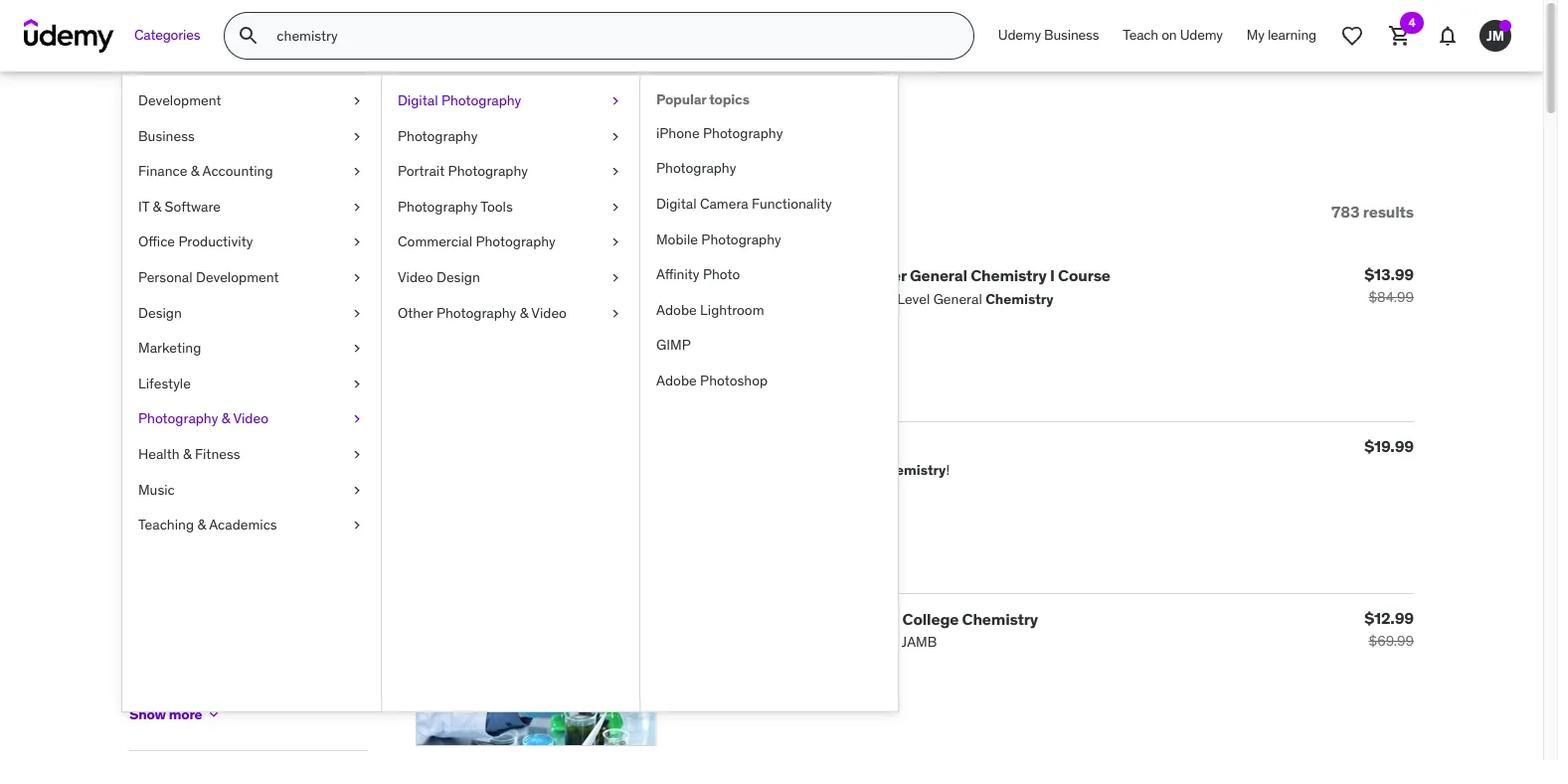 Task type: vqa. For each thing, say whether or not it's contained in the screenshot.
Hours for 1-3 Hours
no



Task type: locate. For each thing, give the bounding box(es) containing it.
photography link for digital photography
[[382, 119, 640, 154]]

teach on udemy
[[1123, 26, 1223, 44]]

$69.99
[[1369, 632, 1414, 650]]

ratings button
[[129, 283, 332, 307]]

udemy
[[999, 26, 1041, 44], [1180, 26, 1223, 44]]

xsmall image for it & software
[[349, 198, 365, 217]]

& up 3.0
[[222, 410, 230, 428]]

video down video design 'link'
[[532, 304, 567, 322]]

complete right the
[[703, 609, 775, 629]]

1 horizontal spatial results
[[1363, 202, 1414, 222]]

adobe lightroom
[[656, 301, 764, 319]]

xsmall image inside commercial photography link
[[608, 233, 624, 253]]

0 horizontal spatial photography link
[[382, 119, 640, 154]]

xsmall image inside other photography & video link
[[608, 304, 624, 323]]

teach
[[1123, 26, 1159, 44]]

up right 3.0
[[262, 445, 278, 462]]

up
[[262, 409, 277, 427], [262, 445, 278, 462]]

0 vertical spatial up
[[262, 409, 277, 427]]

commercial photography link
[[382, 225, 640, 261]]

office
[[138, 233, 175, 251]]

0 horizontal spatial results
[[193, 117, 296, 158]]

0 horizontal spatial udemy
[[999, 26, 1041, 44]]

language
[[129, 504, 216, 528]]

& right it
[[153, 198, 161, 216]]

783 results
[[1332, 202, 1414, 222]]

0 vertical spatial digital
[[398, 92, 438, 109]]

783
[[129, 117, 186, 158], [1332, 202, 1360, 222]]

affinity photo link
[[641, 258, 898, 293]]

2 adobe from the top
[[656, 372, 697, 390]]

xsmall image for marketing
[[349, 339, 365, 359]]

college
[[903, 609, 959, 629]]

business left teach
[[1045, 26, 1099, 44]]

video up 3.0 & up
[[233, 410, 269, 428]]

xsmall image inside photography link
[[608, 127, 624, 146]]

& right finance
[[191, 162, 199, 180]]

adobe
[[656, 301, 697, 319], [656, 372, 697, 390]]

development down office productivity link
[[196, 269, 279, 286]]

photography & video
[[138, 410, 269, 428]]

xsmall image inside office productivity link
[[349, 233, 365, 253]]

0 horizontal spatial digital
[[398, 92, 438, 109]]

xsmall image
[[349, 92, 365, 111], [608, 92, 624, 111], [608, 127, 624, 146], [608, 162, 624, 182], [349, 198, 365, 217], [608, 233, 624, 253], [349, 269, 365, 288], [349, 339, 365, 359], [349, 375, 365, 394], [349, 410, 365, 430], [349, 516, 365, 536], [129, 561, 145, 577], [129, 632, 145, 648]]

wishlist image
[[1341, 24, 1365, 48]]

dr. k's complete first semester general chemistry i course link
[[672, 266, 1111, 286]]

1 vertical spatial video
[[532, 304, 567, 322]]

xsmall image inside finance & accounting link
[[349, 162, 365, 182]]

iphone photography link
[[641, 116, 898, 152]]

photography up 'tools'
[[448, 162, 528, 180]]

results for 783 results for "chemistry"
[[193, 117, 296, 158]]

1 vertical spatial development
[[196, 269, 279, 286]]

digital photography
[[398, 92, 521, 109]]

& right health
[[183, 446, 192, 463]]

& for teaching & academics
[[197, 516, 206, 534]]

notifications image
[[1436, 24, 1460, 48]]

783 results status
[[1332, 202, 1414, 222]]

results up "$13.99"
[[1363, 202, 1414, 222]]

1 vertical spatial 783
[[1332, 202, 1360, 222]]

results up accounting
[[193, 117, 296, 158]]

development link
[[122, 84, 381, 119]]

show more
[[129, 706, 202, 724]]

photography link
[[382, 119, 640, 154], [641, 152, 898, 187]]

photography down photography tools link
[[476, 233, 556, 251]]

productivity
[[178, 233, 253, 251]]

up for 3.0 & up
[[262, 445, 278, 462]]

photography link for iphone photography
[[641, 152, 898, 187]]

2 vertical spatial video
[[233, 410, 269, 428]]

0 vertical spatial adobe
[[656, 301, 697, 319]]

the complete high school and college chemistry link
[[672, 609, 1039, 629]]

personal development link
[[122, 261, 381, 296]]

complete up adobe lightroom link
[[723, 266, 796, 286]]

photography tools link
[[382, 190, 640, 225]]

xsmall image for teaching & academics
[[349, 516, 365, 536]]

xsmall image inside digital photography link
[[608, 92, 624, 111]]

chemistry left i
[[971, 266, 1047, 286]]

xsmall image inside photography tools link
[[608, 198, 624, 217]]

photography down digital camera functionality
[[702, 230, 782, 248]]

chemistry
[[971, 266, 1047, 286], [962, 609, 1039, 629]]

783 inside 783 results status
[[1332, 202, 1360, 222]]

results
[[193, 117, 296, 158], [1363, 202, 1414, 222]]

0 vertical spatial results
[[193, 117, 296, 158]]

video
[[398, 269, 433, 286], [532, 304, 567, 322], [233, 410, 269, 428]]

photography link up functionality
[[641, 152, 898, 187]]

design down personal
[[138, 304, 182, 322]]

udemy business link
[[987, 12, 1111, 60]]

& for 3.5 & up
[[250, 409, 258, 427]]

xsmall image inside personal development link
[[349, 269, 365, 288]]

chemistry right college
[[962, 609, 1039, 629]]

& for it & software
[[153, 198, 161, 216]]

xsmall image inside show more button
[[206, 708, 222, 723]]

other photography & video
[[398, 304, 567, 322]]

the
[[672, 609, 700, 629]]

0 vertical spatial video
[[398, 269, 433, 286]]

xsmall image inside it & software link
[[349, 198, 365, 217]]

xsmall image for other photography & video
[[608, 304, 624, 323]]

& for photography & video
[[222, 410, 230, 428]]

digital up mobile
[[656, 195, 697, 213]]

design
[[437, 269, 480, 286], [138, 304, 182, 322]]

development
[[138, 92, 221, 109], [196, 269, 279, 286]]

mobile photography link
[[641, 222, 898, 258]]

$13.99 $84.99
[[1365, 265, 1414, 307]]

0 horizontal spatial video
[[233, 410, 269, 428]]

shopping cart with 4 items image
[[1389, 24, 1412, 48]]

xsmall image inside music link
[[349, 481, 365, 500]]

xsmall image for music
[[349, 481, 365, 500]]

video up other
[[398, 269, 433, 286]]

the complete high school and college chemistry
[[672, 609, 1039, 629]]

xsmall image inside portrait photography link
[[608, 162, 624, 182]]

software
[[165, 198, 221, 216]]

& for finance & accounting
[[191, 162, 199, 180]]

filter
[[166, 202, 205, 222]]

xsmall image inside health & fitness link
[[349, 446, 365, 465]]

video inside 'link'
[[398, 269, 433, 286]]

xsmall image inside lifestyle link
[[349, 375, 365, 394]]

xsmall image inside business link
[[349, 127, 365, 146]]

udemy business
[[999, 26, 1099, 44]]

1 vertical spatial digital
[[656, 195, 697, 213]]

& right 3.5
[[250, 409, 258, 427]]

xsmall image inside video design 'link'
[[608, 269, 624, 288]]

udemy image
[[24, 19, 114, 53]]

0 vertical spatial business
[[1045, 26, 1099, 44]]

0 horizontal spatial 783
[[129, 117, 186, 158]]

1 adobe from the top
[[656, 301, 697, 319]]

results inside status
[[1363, 202, 1414, 222]]

portrait photography link
[[382, 154, 640, 190]]

0 vertical spatial chemistry
[[971, 266, 1047, 286]]

1 horizontal spatial design
[[437, 269, 480, 286]]

office productivity link
[[122, 225, 381, 261]]

jm
[[1487, 26, 1505, 44]]

$19.99
[[1365, 437, 1414, 457]]

adobe down dr.
[[656, 301, 697, 319]]

adobe down gimp
[[656, 372, 697, 390]]

finance & accounting
[[138, 162, 273, 180]]

& right 3.0
[[250, 445, 259, 462]]

dr. k's complete first semester general chemistry i course
[[672, 266, 1111, 286]]

& for 3.0 & up
[[250, 445, 259, 462]]

1 horizontal spatial udemy
[[1180, 26, 1223, 44]]

xsmall image inside marketing 'link'
[[349, 339, 365, 359]]

2 horizontal spatial video
[[532, 304, 567, 322]]

gimp
[[656, 337, 691, 354]]

digital up "chemistry"
[[398, 92, 438, 109]]

xsmall image for personal development
[[349, 269, 365, 288]]

1 vertical spatial business
[[138, 127, 195, 145]]

1 vertical spatial up
[[262, 445, 278, 462]]

photography link up the portrait photography
[[382, 119, 640, 154]]

photography up "health & fitness"
[[138, 410, 218, 428]]

1 horizontal spatial 783
[[1332, 202, 1360, 222]]

portrait photography
[[398, 162, 528, 180]]

xsmall image inside design link
[[349, 304, 365, 323]]

categories button
[[122, 12, 212, 60]]

photography up commercial
[[398, 198, 478, 216]]

finance & accounting link
[[122, 154, 381, 190]]

adobe photoshop
[[656, 372, 768, 390]]

iphone photography
[[656, 124, 783, 142]]

design inside 'link'
[[437, 269, 480, 286]]

teaching & academics link
[[122, 508, 381, 544]]

xsmall image for digital photography
[[608, 92, 624, 111]]

photoshop
[[700, 372, 768, 390]]

1 udemy from the left
[[999, 26, 1041, 44]]

1 horizontal spatial business
[[1045, 26, 1099, 44]]

xsmall image
[[349, 127, 365, 146], [349, 162, 365, 182], [608, 198, 624, 217], [349, 233, 365, 253], [608, 269, 624, 288], [349, 304, 365, 323], [608, 304, 624, 323], [349, 446, 365, 465], [349, 481, 365, 500], [129, 597, 145, 613], [129, 668, 145, 683], [206, 708, 222, 723]]

1 vertical spatial results
[[1363, 202, 1414, 222]]

photography up portrait
[[398, 127, 478, 145]]

up right 3.5
[[262, 409, 277, 427]]

1 horizontal spatial photography link
[[641, 152, 898, 187]]

xsmall image inside the 'photography & video' link
[[349, 410, 365, 430]]

$13.99
[[1365, 265, 1414, 285]]

0 vertical spatial design
[[437, 269, 480, 286]]

xsmall image inside development link
[[349, 92, 365, 111]]

1 horizontal spatial video
[[398, 269, 433, 286]]

xsmall image for health & fitness
[[349, 446, 365, 465]]

1 up from the top
[[262, 409, 277, 427]]

xsmall image for video design
[[608, 269, 624, 288]]

0 vertical spatial 783
[[129, 117, 186, 158]]

show
[[129, 706, 166, 724]]

xsmall image for development
[[349, 92, 365, 111]]

design link
[[122, 296, 381, 331]]

0 horizontal spatial design
[[138, 304, 182, 322]]

design down commercial photography
[[437, 269, 480, 286]]

digital
[[398, 92, 438, 109], [656, 195, 697, 213]]

1 horizontal spatial digital
[[656, 195, 697, 213]]

development down categories dropdown button
[[138, 92, 221, 109]]

1 vertical spatial chemistry
[[962, 609, 1039, 629]]

1 vertical spatial adobe
[[656, 372, 697, 390]]

xsmall image for commercial photography
[[608, 233, 624, 253]]

camera
[[700, 195, 749, 213]]

it & software link
[[122, 190, 381, 225]]

learning
[[1268, 26, 1317, 44]]

digital photography element
[[640, 76, 898, 712]]

complete
[[723, 266, 796, 286], [703, 609, 775, 629]]

2 up from the top
[[262, 445, 278, 462]]

xsmall image inside teaching & academics link
[[349, 516, 365, 536]]

business up finance
[[138, 127, 195, 145]]

& right teaching
[[197, 516, 206, 534]]



Task type: describe. For each thing, give the bounding box(es) containing it.
personal
[[138, 269, 193, 286]]

show more button
[[129, 696, 222, 735]]

portrait
[[398, 162, 445, 180]]

1 vertical spatial design
[[138, 304, 182, 322]]

small image
[[142, 202, 162, 222]]

xsmall image for portrait photography
[[608, 162, 624, 182]]

other photography & video link
[[382, 296, 640, 331]]

4
[[1409, 15, 1416, 30]]

digital for digital camera functionality
[[656, 195, 697, 213]]

on
[[1162, 26, 1177, 44]]

3.0 & up
[[227, 445, 278, 462]]

commercial photography
[[398, 233, 556, 251]]

course
[[1058, 266, 1111, 286]]

adobe photoshop link
[[641, 364, 898, 399]]

jm link
[[1472, 12, 1520, 60]]

lifestyle
[[138, 375, 191, 393]]

music link
[[122, 473, 381, 508]]

language button
[[129, 504, 332, 528]]

783 for 783 results for "chemistry"
[[129, 117, 186, 158]]

topics
[[709, 91, 750, 108]]

school
[[817, 609, 868, 629]]

0 vertical spatial complete
[[723, 266, 796, 286]]

chemistry for college
[[962, 609, 1039, 629]]

for
[[303, 117, 345, 158]]

3.0
[[227, 445, 247, 462]]

my
[[1247, 26, 1265, 44]]

health & fitness link
[[122, 438, 381, 473]]

xsmall image for photography tools
[[608, 198, 624, 217]]

"chemistry"
[[352, 117, 533, 158]]

k's
[[697, 266, 720, 286]]

3.5
[[227, 409, 246, 427]]

academics
[[209, 516, 277, 534]]

$84.99
[[1369, 289, 1414, 307]]

adobe lightroom link
[[641, 293, 898, 329]]

1 vertical spatial complete
[[703, 609, 775, 629]]

digital camera functionality
[[656, 195, 832, 213]]

office productivity
[[138, 233, 253, 251]]

digital photography link
[[382, 84, 640, 119]]

xsmall image for office productivity
[[349, 233, 365, 253]]

chemistry for general
[[971, 266, 1047, 286]]

business link
[[122, 119, 381, 154]]

my learning
[[1247, 26, 1317, 44]]

photo
[[703, 266, 740, 284]]

fitness
[[195, 446, 240, 463]]

xsmall image for business
[[349, 127, 365, 146]]

783 for 783 results
[[1332, 202, 1360, 222]]

& for health & fitness
[[183, 446, 192, 463]]

marketing
[[138, 339, 201, 357]]

filter button
[[129, 181, 218, 243]]

xsmall image for photography & video
[[349, 410, 365, 430]]

small image
[[348, 505, 368, 525]]

0 vertical spatial development
[[138, 92, 221, 109]]

lightroom
[[700, 301, 764, 319]]

photography down "iphone"
[[656, 160, 736, 177]]

health
[[138, 446, 180, 463]]

semester
[[836, 266, 907, 286]]

2 udemy from the left
[[1180, 26, 1223, 44]]

i
[[1050, 266, 1055, 286]]

digital camera functionality link
[[641, 187, 898, 222]]

photography down topics
[[703, 124, 783, 142]]

popular topics
[[656, 91, 750, 108]]

video design link
[[382, 261, 640, 296]]

adobe for adobe photoshop
[[656, 372, 697, 390]]

iphone
[[656, 124, 700, 142]]

português
[[153, 701, 218, 719]]

mobile photography
[[656, 230, 782, 248]]

Search for anything text field
[[273, 19, 950, 53]]

personal development
[[138, 269, 279, 286]]

xsmall image for finance & accounting
[[349, 162, 365, 182]]

photography tools
[[398, 198, 513, 216]]

functionality
[[752, 195, 832, 213]]

it & software
[[138, 198, 221, 216]]

photography up "chemistry"
[[442, 92, 521, 109]]

mobile
[[656, 230, 698, 248]]

photography down video design 'link'
[[437, 304, 517, 322]]

and
[[872, 609, 899, 629]]

music
[[138, 481, 175, 499]]

$12.99
[[1365, 608, 1414, 628]]

lifestyle link
[[122, 367, 381, 402]]

popular
[[656, 91, 706, 108]]

first
[[799, 266, 832, 286]]

xsmall image for lifestyle
[[349, 375, 365, 394]]

it
[[138, 198, 149, 216]]

high
[[779, 609, 814, 629]]

submit search image
[[237, 24, 261, 48]]

& down video design 'link'
[[520, 304, 528, 322]]

0 horizontal spatial business
[[138, 127, 195, 145]]

general
[[910, 266, 968, 286]]

adobe for adobe lightroom
[[656, 301, 697, 319]]

xsmall image for design
[[349, 304, 365, 323]]

health & fitness
[[138, 446, 240, 463]]

affinity
[[656, 266, 700, 284]]

up for 3.5 & up
[[262, 409, 277, 427]]

gimp link
[[641, 329, 898, 364]]

finance
[[138, 162, 187, 180]]

xsmall image for photography
[[608, 127, 624, 146]]

my learning link
[[1235, 12, 1329, 60]]

teaching & academics
[[138, 516, 277, 534]]

teaching
[[138, 516, 194, 534]]

accounting
[[202, 162, 273, 180]]

xsmall image for show more
[[206, 708, 222, 723]]

results for 783 results
[[1363, 202, 1414, 222]]

video design
[[398, 269, 480, 286]]

digital for digital photography
[[398, 92, 438, 109]]

you have alerts image
[[1500, 20, 1512, 32]]

783 results for "chemistry"
[[129, 117, 533, 158]]



